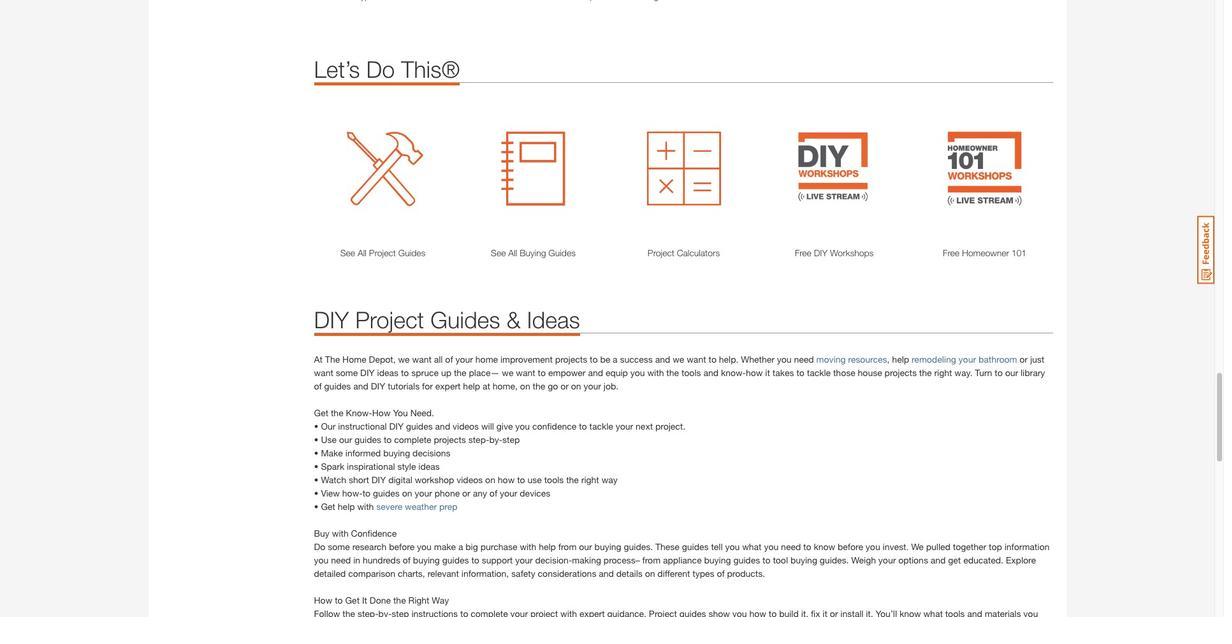 Task type: describe. For each thing, give the bounding box(es) containing it.
want down at
[[314, 367, 333, 378]]

you left the "make"
[[417, 541, 432, 552]]

diy down "home"
[[360, 367, 375, 378]]

done
[[370, 595, 391, 606]]

you inside get the know-how you need. • our instructional diy guides and videos will give you confidence to tackle your next project. • use our guides to complete projects step-by-step • make informed buying decisions • spark inspirational style ideas • watch short diy digital workshop videos on how to use tools the right way • view how-to guides on your phone or any of your devices • get help with severe weather prep
[[515, 421, 530, 432]]

home,
[[493, 381, 518, 391]]

of right types
[[717, 568, 725, 579]]

the left 'go'
[[533, 381, 545, 391]]

diy down you on the left bottom of page
[[389, 421, 404, 432]]

to down short
[[363, 488, 370, 499]]

ideas inside the or just want some diy ideas to spruce up the place— we want to empower and equip you with the tools and know-how it takes to tackle those house projects the right way. turn to our library of guides and diy tutorials for expert help at home, on the go or on your job.
[[377, 367, 398, 378]]

spark
[[321, 461, 344, 472]]

prep
[[439, 501, 457, 512]]

5 • from the top
[[314, 474, 318, 485]]

on down empower
[[571, 381, 581, 391]]

guides down the "make"
[[442, 555, 469, 565]]

some inside buy with confidence do some research before you make a big purchase with help from our buying guides. these guides tell you what you need to know before you invest. we pulled together top information you need in hundreds of buying guides to support your decision-making process– from appliance buying guides to tool buying guides. weigh your options and get educated. explore detailed comparison charts, relevant information, safety considerations and details on different types of products.
[[328, 541, 350, 552]]

way.
[[955, 367, 972, 378]]

on inside buy with confidence do some research before you make a big purchase with help from our buying guides. these guides tell you what you need to know before you invest. we pulled together top information you need in hundreds of buying guides to support your decision-making process– from appliance buying guides to tool buying guides. weigh your options and get educated. explore detailed comparison charts, relevant information, safety considerations and details on different types of products.
[[645, 568, 655, 579]]

how inside the or just want some diy ideas to spruce up the place— we want to empower and equip you with the tools and know-how it takes to tackle those house projects the right way. turn to our library of guides and diy tutorials for expert help at home, on the go or on your job.
[[746, 367, 763, 378]]

7 • from the top
[[314, 501, 318, 512]]

way
[[432, 595, 449, 606]]

be
[[600, 354, 610, 365]]

information
[[1005, 541, 1049, 552]]

turn
[[975, 367, 992, 378]]

feedback link image
[[1197, 215, 1214, 284]]

diy left workshops
[[814, 247, 828, 258]]

the left right at the bottom of page
[[393, 595, 406, 606]]

weather
[[405, 501, 437, 512]]

want down improvement
[[516, 367, 535, 378]]

or inside get the know-how you need. • our instructional diy guides and videos will give you confidence to tackle your next project. • use our guides to complete projects step-by-step • make informed buying decisions • spark inspirational style ideas • watch short diy digital workshop videos on how to use tools the right way • view how-to guides on your phone or any of your devices • get help with severe weather prep
[[462, 488, 470, 499]]

buying right tool
[[790, 555, 817, 565]]

expert
[[435, 381, 461, 391]]

3 • from the top
[[314, 448, 318, 458]]

free diy workshops
[[795, 247, 874, 258]]

get the know-how you need. • our instructional diy guides and videos will give you confidence to tackle your next project. • use our guides to complete projects step-by-step • make informed buying decisions • spark inspirational style ideas • watch short diy digital workshop videos on how to use tools the right way • view how-to guides on your phone or any of your devices • get help with severe weather prep
[[314, 407, 688, 512]]

and left 'know-'
[[703, 367, 718, 378]]

our inside buy with confidence do some research before you make a big purchase with help from our buying guides. these guides tell you what you need to know before you invest. we pulled together top information you need in hundreds of buying guides to support your decision-making process– from appliance buying guides to tool buying guides. weigh your options and get educated. explore detailed comparison charts, relevant information, safety considerations and details on different types of products.
[[579, 541, 592, 552]]

6 • from the top
[[314, 488, 318, 499]]

your left devices
[[500, 488, 517, 499]]

tackle inside get the know-how you need. • our instructional diy guides and videos will give you confidence to tackle your next project. • use our guides to complete projects step-by-step • make informed buying decisions • spark inspirational style ideas • watch short diy digital workshop videos on how to use tools the right way • view how-to guides on your phone or any of your devices • get help with severe weather prep
[[589, 421, 613, 432]]

and right success
[[655, 354, 670, 365]]

help inside the or just want some diy ideas to spruce up the place— we want to empower and equip you with the tools and know-how it takes to tackle those house projects the right way. turn to our library of guides and diy tutorials for expert help at home, on the go or on your job.
[[463, 381, 480, 391]]

job.
[[604, 381, 618, 391]]

buy with confidence do some research before you make a big purchase with help from our buying guides. these guides tell you what you need to know before you invest. we pulled together top information you need in hundreds of buying guides to support your decision-making process– from appliance buying guides to tool buying guides. weigh your options and get educated. explore detailed comparison charts, relevant information, safety considerations and details on different types of products.
[[314, 528, 1049, 579]]

to left it
[[335, 595, 343, 606]]

to right "confidence"
[[579, 421, 587, 432]]

all
[[434, 354, 443, 365]]

with inside the or just want some diy ideas to spruce up the place— we want to empower and equip you with the tools and know-how it takes to tackle those house projects the right way. turn to our library of guides and diy tutorials for expert help at home, on the go or on your job.
[[647, 367, 664, 378]]

buying up charts,
[[413, 555, 440, 565]]

confidence
[[351, 528, 397, 539]]

2 before from the left
[[838, 541, 863, 552]]

just
[[1030, 354, 1044, 365]]

instructional
[[338, 421, 387, 432]]

for
[[422, 381, 433, 391]]

top
[[989, 541, 1002, 552]]

your down invest.
[[878, 555, 896, 565]]

see all buying guides image
[[464, 102, 602, 240]]

any
[[473, 488, 487, 499]]

how-
[[342, 488, 363, 499]]

invest.
[[883, 541, 909, 552]]

bathroom
[[979, 354, 1017, 365]]

decision-
[[535, 555, 572, 565]]

do inside buy with confidence do some research before you make a big purchase with help from our buying guides. these guides tell you what you need to know before you invest. we pulled together top information you need in hundreds of buying guides to support your decision-making process– from appliance buying guides to tool buying guides. weigh your options and get educated. explore detailed comparison charts, relevant information, safety considerations and details on different types of products.
[[314, 541, 325, 552]]

phone
[[435, 488, 460, 499]]

safety
[[511, 568, 535, 579]]

guides for see all buying guides
[[548, 247, 576, 258]]

free homeowner 101
[[943, 247, 1026, 258]]

you up 'takes'
[[777, 354, 792, 365]]

watch
[[321, 474, 346, 485]]

buying up process–
[[595, 541, 621, 552]]

see for see all project guides
[[340, 247, 355, 258]]

we
[[911, 541, 924, 552]]

it
[[765, 367, 770, 378]]

on right home,
[[520, 381, 530, 391]]

all for buying
[[508, 247, 517, 258]]

informed
[[345, 448, 381, 458]]

depot,
[[369, 354, 396, 365]]

diy left the tutorials
[[371, 381, 385, 391]]

appliance
[[663, 555, 702, 565]]

short
[[349, 474, 369, 485]]

use
[[528, 474, 542, 485]]

diy up the
[[314, 306, 349, 333]]

in
[[353, 555, 360, 565]]

the up 'our'
[[331, 407, 343, 418]]

detailed
[[314, 568, 346, 579]]

you
[[393, 407, 408, 418]]

details
[[616, 568, 642, 579]]

tool
[[773, 555, 788, 565]]

you up the detailed
[[314, 555, 329, 565]]

weigh
[[851, 555, 876, 565]]

style
[[397, 461, 416, 472]]

need.
[[410, 407, 434, 418]]

0 vertical spatial videos
[[453, 421, 479, 432]]

tools inside the or just want some diy ideas to spruce up the place— we want to empower and equip you with the tools and know-how it takes to tackle those house projects the right way. turn to our library of guides and diy tutorials for expert help at home, on the go or on your job.
[[681, 367, 701, 378]]

help right ,
[[892, 354, 909, 365]]

view
[[321, 488, 340, 499]]

1 vertical spatial videos
[[457, 474, 483, 485]]

ideas
[[527, 306, 580, 333]]

let's do this®
[[314, 55, 460, 83]]

empower
[[548, 367, 586, 378]]

making
[[572, 555, 601, 565]]

severe weather prep link
[[376, 501, 457, 512]]

1 before from the left
[[389, 541, 414, 552]]

tutorials
[[388, 381, 420, 391]]

moving
[[816, 354, 846, 365]]

free diy workshops link
[[765, 246, 903, 259]]

to left complete
[[384, 434, 392, 445]]

a inside buy with confidence do some research before you make a big purchase with help from our buying guides. these guides tell you what you need to know before you invest. we pulled together top information you need in hundreds of buying guides to support your decision-making process– from appliance buying guides to tool buying guides. weigh your options and get educated. explore detailed comparison charts, relevant information, safety considerations and details on different types of products.
[[458, 541, 463, 552]]

you right tell
[[725, 541, 740, 552]]

this®
[[401, 55, 460, 83]]

and down pulled
[[931, 555, 946, 565]]

your up way.
[[959, 354, 976, 365]]

your up weather at the bottom left of the page
[[415, 488, 432, 499]]

the right up
[[454, 367, 466, 378]]

guides up severe
[[373, 488, 400, 499]]

the left way
[[566, 474, 579, 485]]

our inside the or just want some diy ideas to spruce up the place— we want to empower and equip you with the tools and know-how it takes to tackle those house projects the right way. turn to our library of guides and diy tutorials for expert help at home, on the go or on your job.
[[1005, 367, 1018, 378]]

guides down the need.
[[406, 421, 433, 432]]

way
[[602, 474, 618, 485]]

on up any
[[485, 474, 495, 485]]

resources
[[848, 354, 887, 365]]

right inside the or just want some diy ideas to spruce up the place— we want to empower and equip you with the tools and know-how it takes to tackle those house projects the right way. turn to our library of guides and diy tutorials for expert help at home, on the go or on your job.
[[934, 367, 952, 378]]

to down improvement
[[538, 367, 546, 378]]

spruce
[[411, 367, 439, 378]]

with right buy
[[332, 528, 349, 539]]

0 vertical spatial a
[[613, 354, 618, 365]]

moving resources link
[[816, 354, 887, 365]]

confidence
[[532, 421, 576, 432]]

guides for see all project guides
[[398, 247, 425, 258]]

how inside get the know-how you need. • our instructional diy guides and videos will give you confidence to tackle your next project. • use our guides to complete projects step-by-step • make informed buying decisions • spark inspirational style ideas • watch short diy digital workshop videos on how to use tools the right way • view how-to guides on your phone or any of your devices • get help with severe weather prep
[[498, 474, 515, 485]]

of up charts,
[[403, 555, 411, 565]]

tackle inside the or just want some diy ideas to spruce up the place— we want to empower and equip you with the tools and know-how it takes to tackle those house projects the right way. turn to our library of guides and diy tutorials for expert help at home, on the go or on your job.
[[807, 367, 831, 378]]

calculators
[[677, 247, 720, 258]]

and up know-
[[353, 381, 368, 391]]

the down at the home depot, we want all of your home improvement projects to be a success and we want to help. whether you need moving resources , help remodeling your bathroom
[[666, 367, 679, 378]]

1 horizontal spatial guides
[[430, 306, 500, 333]]

to down bathroom
[[995, 367, 1003, 378]]

tell
[[711, 541, 723, 552]]

severe
[[376, 501, 402, 512]]

to left tool
[[763, 555, 770, 565]]

to right 'takes'
[[797, 367, 804, 378]]

it
[[362, 595, 367, 606]]

1 • from the top
[[314, 421, 318, 432]]

information,
[[461, 568, 509, 579]]

0 horizontal spatial we
[[398, 354, 410, 365]]

help.
[[719, 354, 739, 365]]

types
[[693, 568, 714, 579]]

you up tool
[[764, 541, 779, 552]]

projects inside get the know-how you need. • our instructional diy guides and videos will give you confidence to tackle your next project. • use our guides to complete projects step-by-step • make informed buying decisions • spark inspirational style ideas • watch short diy digital workshop videos on how to use tools the right way • view how-to guides on your phone or any of your devices • get help with severe weather prep
[[434, 434, 466, 445]]

4 • from the top
[[314, 461, 318, 472]]

support
[[482, 555, 513, 565]]

step
[[502, 434, 520, 445]]

know-
[[721, 367, 746, 378]]

of inside get the know-how you need. • our instructional diy guides and videos will give you confidence to tackle your next project. • use our guides to complete projects step-by-step • make informed buying decisions • spark inspirational style ideas • watch short diy digital workshop videos on how to use tools the right way • view how-to guides on your phone or any of your devices • get help with severe weather prep
[[490, 488, 497, 499]]

1 horizontal spatial projects
[[555, 354, 587, 365]]

your left home
[[455, 354, 473, 365]]

we inside the or just want some diy ideas to spruce up the place— we want to empower and equip you with the tools and know-how it takes to tackle those house projects the right way. turn to our library of guides and diy tutorials for expert help at home, on the go or on your job.
[[502, 367, 514, 378]]

1 horizontal spatial guides.
[[820, 555, 849, 565]]

how inside get the know-how you need. • our instructional diy guides and videos will give you confidence to tackle your next project. • use our guides to complete projects step-by-step • make informed buying decisions • spark inspirational style ideas • watch short diy digital workshop videos on how to use tools the right way • view how-to guides on your phone or any of your devices • get help with severe weather prep
[[372, 407, 391, 418]]

know-
[[346, 407, 372, 418]]

to left use
[[517, 474, 525, 485]]

and inside get the know-how you need. • our instructional diy guides and videos will give you confidence to tackle your next project. • use our guides to complete projects step-by-step • make informed buying decisions • spark inspirational style ideas • watch short diy digital workshop videos on how to use tools the right way • view how-to guides on your phone or any of your devices • get help with severe weather prep
[[435, 421, 450, 432]]

success
[[620, 354, 653, 365]]

want up "spruce"
[[412, 354, 432, 365]]

see all project guides
[[340, 247, 425, 258]]

or just want some diy ideas to spruce up the place— we want to empower and equip you with the tools and know-how it takes to tackle those house projects the right way. turn to our library of guides and diy tutorials for expert help at home, on the go or on your job.
[[314, 354, 1045, 391]]

make
[[321, 448, 343, 458]]

pulled
[[926, 541, 950, 552]]



Task type: vqa. For each thing, say whether or not it's contained in the screenshot.
right Or
yes



Task type: locate. For each thing, give the bounding box(es) containing it.
with up safety
[[520, 541, 536, 552]]

a right "be"
[[613, 354, 618, 365]]

1 vertical spatial need
[[781, 541, 801, 552]]

0 vertical spatial tools
[[681, 367, 701, 378]]

guides up informed
[[355, 434, 381, 445]]

we right depot,
[[398, 354, 410, 365]]

considerations
[[538, 568, 596, 579]]

videos
[[453, 421, 479, 432], [457, 474, 483, 485]]

0 vertical spatial guides.
[[624, 541, 653, 552]]

digital
[[388, 474, 412, 485]]

1 vertical spatial projects
[[885, 367, 917, 378]]

house
[[858, 367, 882, 378]]

before up weigh
[[838, 541, 863, 552]]

research
[[352, 541, 387, 552]]

we up home,
[[502, 367, 514, 378]]

what
[[742, 541, 762, 552]]

the down remodeling
[[919, 367, 932, 378]]

2 vertical spatial get
[[345, 595, 360, 606]]

right
[[408, 595, 429, 606]]

1 horizontal spatial or
[[560, 381, 569, 391]]

want
[[412, 354, 432, 365], [687, 354, 706, 365], [314, 367, 333, 378], [516, 367, 535, 378]]

1 horizontal spatial before
[[838, 541, 863, 552]]

from up decision-
[[558, 541, 577, 552]]

to left "be"
[[590, 354, 598, 365]]

on right details
[[645, 568, 655, 579]]

0 horizontal spatial from
[[558, 541, 577, 552]]

0 vertical spatial our
[[1005, 367, 1018, 378]]

how left you on the left bottom of page
[[372, 407, 391, 418]]

your left next
[[616, 421, 633, 432]]

of down at
[[314, 381, 322, 391]]

tools inside get the know-how you need. • our instructional diy guides and videos will give you confidence to tackle your next project. • use our guides to complete projects step-by-step • make informed buying decisions • spark inspirational style ideas • watch short diy digital workshop videos on how to use tools the right way • view how-to guides on your phone or any of your devices • get help with severe weather prep
[[544, 474, 564, 485]]

want left help.
[[687, 354, 706, 365]]

,
[[887, 354, 890, 365]]

see for see all buying guides
[[491, 247, 506, 258]]

1 horizontal spatial ideas
[[418, 461, 440, 472]]

with down at the home depot, we want all of your home improvement projects to be a success and we want to help. whether you need moving resources , help remodeling your bathroom
[[647, 367, 664, 378]]

1 horizontal spatial do
[[366, 55, 395, 83]]

1 vertical spatial from
[[642, 555, 661, 565]]

see all project guides image
[[314, 102, 452, 240]]

1 vertical spatial some
[[328, 541, 350, 552]]

see all buying guides link
[[464, 246, 602, 259]]

up
[[441, 367, 451, 378]]

free diy workshops image
[[765, 102, 903, 240]]

free left workshops
[[795, 247, 811, 258]]

guides
[[398, 247, 425, 258], [548, 247, 576, 258], [430, 306, 500, 333]]

buy
[[314, 528, 330, 539]]

help
[[892, 354, 909, 365], [463, 381, 480, 391], [338, 501, 355, 512], [539, 541, 556, 552]]

remodeling your bathroom link
[[912, 354, 1017, 365]]

0 horizontal spatial or
[[462, 488, 470, 499]]

1 horizontal spatial how
[[372, 407, 391, 418]]

0 vertical spatial how
[[372, 407, 391, 418]]

0 vertical spatial do
[[366, 55, 395, 83]]

1 vertical spatial ideas
[[418, 461, 440, 472]]

diy down inspirational
[[372, 474, 386, 485]]

we
[[398, 354, 410, 365], [673, 354, 684, 365], [502, 367, 514, 378]]

comparison
[[348, 568, 395, 579]]

&
[[507, 306, 521, 333]]

2 vertical spatial or
[[462, 488, 470, 499]]

to left know
[[803, 541, 811, 552]]

project calculators
[[648, 247, 720, 258]]

0 vertical spatial how
[[746, 367, 763, 378]]

0 horizontal spatial guides.
[[624, 541, 653, 552]]

help left at at the left bottom of page
[[463, 381, 480, 391]]

1 horizontal spatial see
[[491, 247, 506, 258]]

how to get it done the right way
[[314, 595, 449, 606]]

and down "be"
[[588, 367, 603, 378]]

0 horizontal spatial do
[[314, 541, 325, 552]]

0 vertical spatial need
[[794, 354, 814, 365]]

0 horizontal spatial tools
[[544, 474, 564, 485]]

these
[[655, 541, 680, 552]]

how left it on the bottom right
[[746, 367, 763, 378]]

home
[[342, 354, 366, 365]]

inspirational
[[347, 461, 395, 472]]

2 horizontal spatial we
[[673, 354, 684, 365]]

0 horizontal spatial guides
[[398, 247, 425, 258]]

and down process–
[[599, 568, 614, 579]]

to down big at left
[[471, 555, 479, 565]]

project.
[[655, 421, 685, 432]]

help inside get the know-how you need. • our instructional diy guides and videos will give you confidence to tackle your next project. • use our guides to complete projects step-by-step • make informed buying decisions • spark inspirational style ideas • watch short diy digital workshop videos on how to use tools the right way • view how-to guides on your phone or any of your devices • get help with severe weather prep
[[338, 501, 355, 512]]

1 see from the left
[[340, 247, 355, 258]]

1 horizontal spatial right
[[934, 367, 952, 378]]

0 horizontal spatial our
[[339, 434, 352, 445]]

0 vertical spatial some
[[336, 367, 358, 378]]

of right any
[[490, 488, 497, 499]]

will
[[481, 421, 494, 432]]

0 horizontal spatial see
[[340, 247, 355, 258]]

some
[[336, 367, 358, 378], [328, 541, 350, 552]]

1 vertical spatial how
[[498, 474, 515, 485]]

1 vertical spatial our
[[339, 434, 352, 445]]

0 vertical spatial projects
[[555, 354, 587, 365]]

to up the tutorials
[[401, 367, 409, 378]]

or left just
[[1020, 354, 1028, 365]]

2 see from the left
[[491, 247, 506, 258]]

2 horizontal spatial our
[[1005, 367, 1018, 378]]

remodeling
[[912, 354, 956, 365]]

tools down at the home depot, we want all of your home improvement projects to be a success and we want to help. whether you need moving resources , help remodeling your bathroom
[[681, 367, 701, 378]]

1 vertical spatial a
[[458, 541, 463, 552]]

need left in
[[331, 555, 351, 565]]

right inside get the know-how you need. • our instructional diy guides and videos will give you confidence to tackle your next project. • use our guides to complete projects step-by-step • make informed buying decisions • spark inspirational style ideas • watch short diy digital workshop videos on how to use tools the right way • view how-to guides on your phone or any of your devices • get help with severe weather prep
[[581, 474, 599, 485]]

0 horizontal spatial ideas
[[377, 367, 398, 378]]

tools right use
[[544, 474, 564, 485]]

your inside the or just want some diy ideas to spruce up the place— we want to empower and equip you with the tools and know-how it takes to tackle those house projects the right way. turn to our library of guides and diy tutorials for expert help at home, on the go or on your job.
[[584, 381, 601, 391]]

to left help.
[[709, 354, 717, 365]]

place—
[[469, 367, 499, 378]]

see all project guides link
[[314, 246, 452, 259]]

on
[[520, 381, 530, 391], [571, 381, 581, 391], [485, 474, 495, 485], [402, 488, 412, 499], [645, 568, 655, 579]]

guides. down know
[[820, 555, 849, 565]]

1 horizontal spatial from
[[642, 555, 661, 565]]

whether
[[741, 354, 775, 365]]

0 vertical spatial ideas
[[377, 367, 398, 378]]

1 all from the left
[[358, 247, 367, 258]]

how
[[746, 367, 763, 378], [498, 474, 515, 485]]

some down buy
[[328, 541, 350, 552]]

0 vertical spatial or
[[1020, 354, 1028, 365]]

do right "let's"
[[366, 55, 395, 83]]

need up tool
[[781, 541, 801, 552]]

you down success
[[630, 367, 645, 378]]

your left job.
[[584, 381, 601, 391]]

devices
[[520, 488, 550, 499]]

1 horizontal spatial our
[[579, 541, 592, 552]]

buying
[[383, 448, 410, 458], [595, 541, 621, 552], [413, 555, 440, 565], [704, 555, 731, 565], [790, 555, 817, 565]]

homeowner
[[962, 247, 1009, 258]]

2 horizontal spatial guides
[[548, 247, 576, 258]]

guides down the
[[324, 381, 351, 391]]

projects inside the or just want some diy ideas to spruce up the place— we want to empower and equip you with the tools and know-how it takes to tackle those house projects the right way. turn to our library of guides and diy tutorials for expert help at home, on the go or on your job.
[[885, 367, 917, 378]]

together
[[953, 541, 986, 552]]

get left it
[[345, 595, 360, 606]]

some inside the or just want some diy ideas to spruce up the place— we want to empower and equip you with the tools and know-how it takes to tackle those house projects the right way. turn to our library of guides and diy tutorials for expert help at home, on the go or on your job.
[[336, 367, 358, 378]]

guides up appliance
[[682, 541, 709, 552]]

0 vertical spatial tackle
[[807, 367, 831, 378]]

on down digital
[[402, 488, 412, 499]]

0 vertical spatial get
[[314, 407, 328, 418]]

buying down tell
[[704, 555, 731, 565]]

products.
[[727, 568, 765, 579]]

guides.
[[624, 541, 653, 552], [820, 555, 849, 565]]

diy
[[814, 247, 828, 258], [314, 306, 349, 333], [360, 367, 375, 378], [371, 381, 385, 391], [389, 421, 404, 432], [372, 474, 386, 485]]

of inside the or just want some diy ideas to spruce up the place— we want to empower and equip you with the tools and know-how it takes to tackle those house projects the right way. turn to our library of guides and diy tutorials for expert help at home, on the go or on your job.
[[314, 381, 322, 391]]

and up "decisions"
[[435, 421, 450, 432]]

project calculators image
[[615, 102, 753, 240]]

and
[[655, 354, 670, 365], [588, 367, 603, 378], [703, 367, 718, 378], [353, 381, 368, 391], [435, 421, 450, 432], [931, 555, 946, 565], [599, 568, 614, 579]]

1 vertical spatial tackle
[[589, 421, 613, 432]]

our up making
[[579, 541, 592, 552]]

all for project
[[358, 247, 367, 258]]

projects up empower
[[555, 354, 587, 365]]

at the home depot, we want all of your home improvement projects to be a success and we want to help. whether you need moving resources , help remodeling your bathroom
[[314, 354, 1017, 365]]

see all buying guides
[[491, 247, 576, 258]]

1 horizontal spatial tackle
[[807, 367, 831, 378]]

our right use
[[339, 434, 352, 445]]

2 • from the top
[[314, 434, 318, 445]]

2 vertical spatial projects
[[434, 434, 466, 445]]

our
[[321, 421, 336, 432]]

0 horizontal spatial a
[[458, 541, 463, 552]]

0 horizontal spatial how
[[314, 595, 332, 606]]

projects
[[555, 354, 587, 365], [885, 367, 917, 378], [434, 434, 466, 445]]

• up buy
[[314, 501, 318, 512]]

1 horizontal spatial a
[[613, 354, 618, 365]]

get up 'our'
[[314, 407, 328, 418]]

ideas inside get the know-how you need. • our instructional diy guides and videos will give you confidence to tackle your next project. • use our guides to complete projects step-by-step • make informed buying decisions • spark inspirational style ideas • watch short diy digital workshop videos on how to use tools the right way • view how-to guides on your phone or any of your devices • get help with severe weather prep
[[418, 461, 440, 472]]

2 horizontal spatial projects
[[885, 367, 917, 378]]

free for free homeowner 101
[[943, 247, 960, 258]]

1 vertical spatial right
[[581, 474, 599, 485]]

purchase
[[480, 541, 517, 552]]

1 horizontal spatial how
[[746, 367, 763, 378]]

from
[[558, 541, 577, 552], [642, 555, 661, 565]]

how left use
[[498, 474, 515, 485]]

with down how-
[[357, 501, 374, 512]]

get
[[948, 555, 961, 565]]

1 vertical spatial or
[[560, 381, 569, 391]]

go
[[548, 381, 558, 391]]

1 vertical spatial get
[[321, 501, 335, 512]]

hundreds
[[363, 555, 400, 565]]

buying inside get the know-how you need. • our instructional diy guides and videos will give you confidence to tackle your next project. • use our guides to complete projects step-by-step • make informed buying decisions • spark inspirational style ideas • watch short diy digital workshop videos on how to use tools the right way • view how-to guides on your phone or any of your devices • get help with severe weather prep
[[383, 448, 410, 458]]

1 vertical spatial tools
[[544, 474, 564, 485]]

0 horizontal spatial free
[[795, 247, 811, 258]]

you up weigh
[[866, 541, 880, 552]]

1 horizontal spatial we
[[502, 367, 514, 378]]

process–
[[604, 555, 640, 565]]

help up decision-
[[539, 541, 556, 552]]

complete
[[394, 434, 431, 445]]

your up safety
[[515, 555, 533, 565]]

improvement
[[500, 354, 553, 365]]

you inside the or just want some diy ideas to spruce up the place— we want to empower and equip you with the tools and know-how it takes to tackle those house projects the right way. turn to our library of guides and diy tutorials for expert help at home, on the go or on your job.
[[630, 367, 645, 378]]

your
[[455, 354, 473, 365], [959, 354, 976, 365], [584, 381, 601, 391], [616, 421, 633, 432], [415, 488, 432, 499], [500, 488, 517, 499], [515, 555, 533, 565], [878, 555, 896, 565]]

0 horizontal spatial projects
[[434, 434, 466, 445]]

1 horizontal spatial all
[[508, 247, 517, 258]]

you up step
[[515, 421, 530, 432]]

a left big at left
[[458, 541, 463, 552]]

our inside get the know-how you need. • our instructional diy guides and videos will give you confidence to tackle your next project. • use our guides to complete projects step-by-step • make informed buying decisions • spark inspirational style ideas • watch short diy digital workshop videos on how to use tools the right way • view how-to guides on your phone or any of your devices • get help with severe weather prep
[[339, 434, 352, 445]]

the
[[454, 367, 466, 378], [666, 367, 679, 378], [919, 367, 932, 378], [533, 381, 545, 391], [331, 407, 343, 418], [566, 474, 579, 485], [393, 595, 406, 606]]

0 horizontal spatial right
[[581, 474, 599, 485]]

help down how-
[[338, 501, 355, 512]]

1 horizontal spatial free
[[943, 247, 960, 258]]

0 horizontal spatial before
[[389, 541, 414, 552]]

2 vertical spatial our
[[579, 541, 592, 552]]

0 horizontal spatial how
[[498, 474, 515, 485]]

projects down ,
[[885, 367, 917, 378]]

library
[[1021, 367, 1045, 378]]

1 horizontal spatial tools
[[681, 367, 701, 378]]

do
[[366, 55, 395, 83], [314, 541, 325, 552]]

guides inside the or just want some diy ideas to spruce up the place— we want to empower and equip you with the tools and know-how it takes to tackle those house projects the right way. turn to our library of guides and diy tutorials for expert help at home, on the go or on your job.
[[324, 381, 351, 391]]

use
[[321, 434, 337, 445]]

guides up products.
[[733, 555, 760, 565]]

2 vertical spatial need
[[331, 555, 351, 565]]

workshops
[[830, 247, 874, 258]]

decisions
[[413, 448, 450, 458]]

how
[[372, 407, 391, 418], [314, 595, 332, 606]]

free
[[795, 247, 811, 258], [943, 247, 960, 258]]

free homeowner 101 image
[[916, 102, 1054, 240]]

of
[[445, 354, 453, 365], [314, 381, 322, 391], [490, 488, 497, 499], [403, 555, 411, 565], [717, 568, 725, 579]]

• left view
[[314, 488, 318, 499]]

2 free from the left
[[943, 247, 960, 258]]

free left homeowner
[[943, 247, 960, 258]]

1 free from the left
[[795, 247, 811, 258]]

step-
[[468, 434, 489, 445]]

before up hundreds
[[389, 541, 414, 552]]

buying
[[520, 247, 546, 258]]

big
[[466, 541, 478, 552]]

2 all from the left
[[508, 247, 517, 258]]

2 horizontal spatial or
[[1020, 354, 1028, 365]]

of right all
[[445, 354, 453, 365]]

help inside buy with confidence do some research before you make a big purchase with help from our buying guides. these guides tell you what you need to know before you invest. we pulled together top information you need in hundreds of buying guides to support your decision-making process– from appliance buying guides to tool buying guides. weigh your options and get educated. explore detailed comparison charts, relevant information, safety considerations and details on different types of products.
[[539, 541, 556, 552]]

give
[[496, 421, 513, 432]]

explore
[[1006, 555, 1036, 565]]

0 horizontal spatial all
[[358, 247, 367, 258]]

free for free diy workshops
[[795, 247, 811, 258]]

0 vertical spatial right
[[934, 367, 952, 378]]

1 vertical spatial how
[[314, 595, 332, 606]]

1 vertical spatial guides.
[[820, 555, 849, 565]]

with inside get the know-how you need. • our instructional diy guides and videos will give you confidence to tackle your next project. • use our guides to complete projects step-by-step • make informed buying decisions • spark inspirational style ideas • watch short diy digital workshop videos on how to use tools the right way • view how-to guides on your phone or any of your devices • get help with severe weather prep
[[357, 501, 374, 512]]

or right 'go'
[[560, 381, 569, 391]]

takes
[[773, 367, 794, 378]]

0 vertical spatial from
[[558, 541, 577, 552]]

0 horizontal spatial tackle
[[589, 421, 613, 432]]

relevant
[[428, 568, 459, 579]]

right down remodeling
[[934, 367, 952, 378]]

or left any
[[462, 488, 470, 499]]

1 vertical spatial do
[[314, 541, 325, 552]]

• left watch
[[314, 474, 318, 485]]

workshop
[[415, 474, 454, 485]]

before
[[389, 541, 414, 552], [838, 541, 863, 552]]



